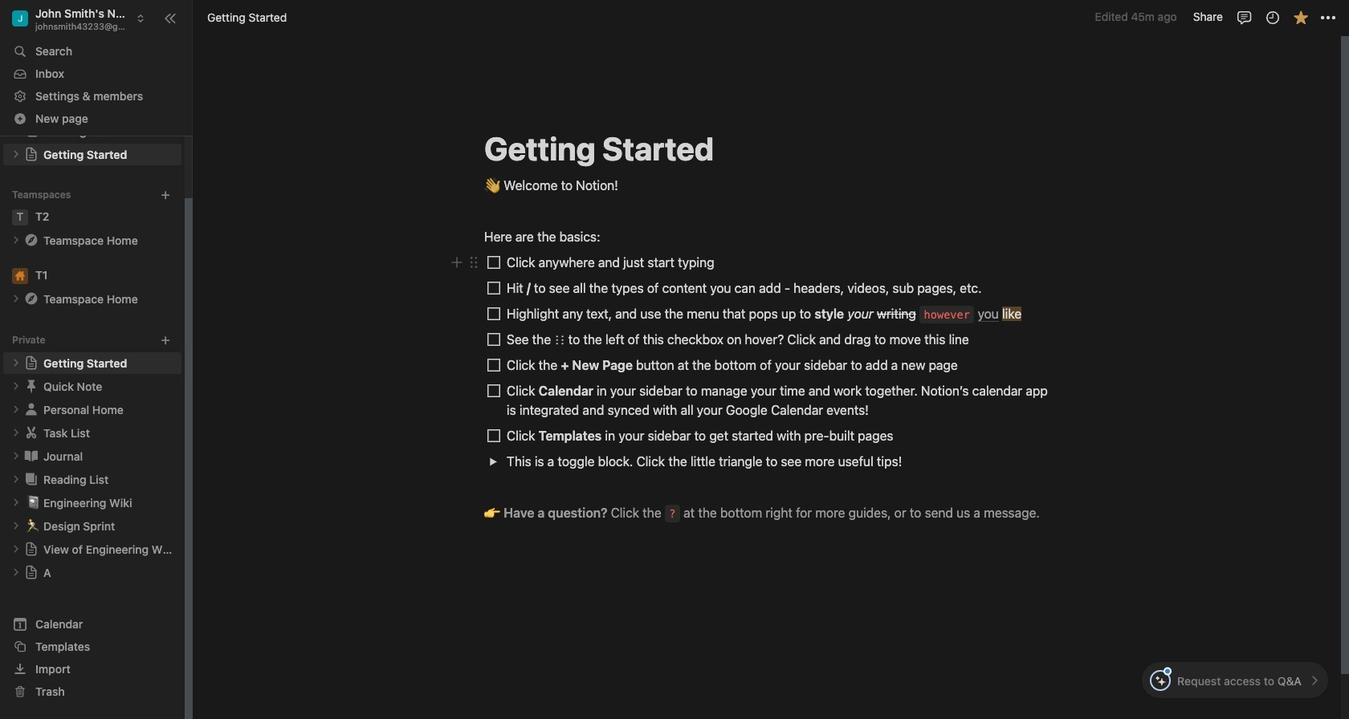 Task type: vqa. For each thing, say whether or not it's contained in the screenshot.
🥑 icon
no



Task type: describe. For each thing, give the bounding box(es) containing it.
1 click to add below. option-click to add a block above image from the top
[[451, 253, 464, 272]]

👉 image
[[485, 502, 501, 523]]

1 drag image from the top
[[468, 257, 480, 268]]

comments image
[[1237, 9, 1253, 25]]

1 open image from the top
[[11, 150, 21, 159]]

t image
[[12, 210, 28, 226]]

👋 image
[[485, 174, 501, 195]]

5 open image from the top
[[11, 522, 21, 531]]

new teamspace image
[[160, 189, 171, 201]]



Task type: locate. For each thing, give the bounding box(es) containing it.
favorited image
[[1293, 9, 1309, 25]]

open image
[[11, 150, 21, 159], [11, 405, 21, 415], [11, 429, 21, 438], [11, 475, 21, 485], [11, 522, 21, 531], [11, 545, 21, 555]]

2 drag image from the top
[[468, 283, 480, 294]]

1 vertical spatial drag image
[[468, 283, 480, 294]]

0 vertical spatial drag image
[[468, 257, 480, 268]]

3 open image from the top
[[11, 429, 21, 438]]

updates image
[[1265, 9, 1281, 25]]

open image
[[11, 236, 21, 245], [11, 294, 21, 304], [11, 359, 21, 368], [11, 382, 21, 392], [11, 452, 21, 461], [489, 458, 498, 466], [11, 498, 21, 508], [11, 568, 21, 578]]

drag image
[[468, 257, 480, 268], [468, 283, 480, 294]]

6 open image from the top
[[11, 545, 21, 555]]

📓 image
[[26, 494, 40, 512]]

close sidebar image
[[164, 12, 177, 25]]

4 open image from the top
[[11, 475, 21, 485]]

click to add below. option-click to add a block above image
[[451, 253, 464, 272], [451, 279, 464, 298]]

change page icon image
[[24, 147, 39, 162], [23, 232, 39, 249], [23, 291, 39, 307], [24, 356, 39, 371], [23, 379, 39, 395], [23, 402, 39, 418], [23, 425, 39, 441], [23, 449, 39, 465], [23, 472, 39, 488], [24, 543, 39, 557], [24, 566, 39, 580]]

0 vertical spatial click to add below. option-click to add a block above image
[[451, 253, 464, 272]]

2 click to add below. option-click to add a block above image from the top
[[451, 279, 464, 298]]

1 vertical spatial click to add below. option-click to add a block above image
[[451, 279, 464, 298]]

2 open image from the top
[[11, 405, 21, 415]]

🏃 image
[[26, 517, 40, 535]]

add a page image
[[160, 335, 171, 346]]



